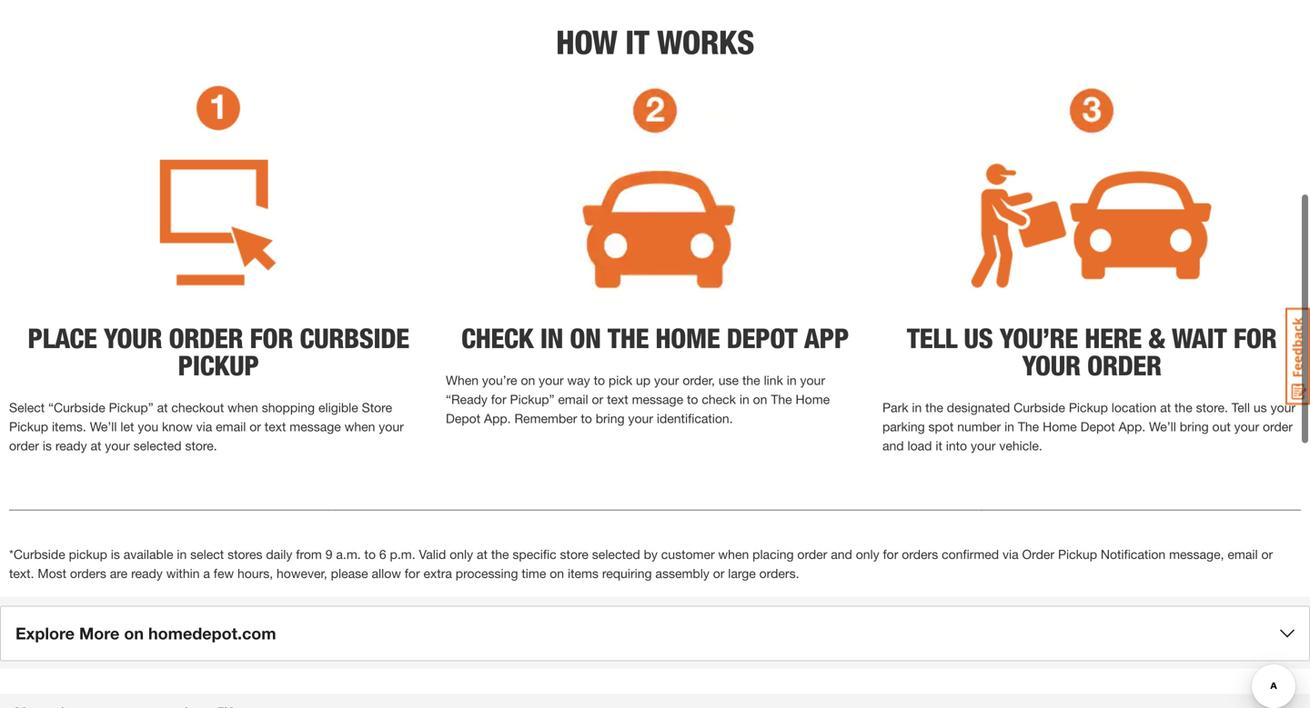 Task type: locate. For each thing, give the bounding box(es) containing it.
customer
[[661, 547, 715, 562]]

0 horizontal spatial ready
[[55, 439, 87, 454]]

when down store on the bottom
[[345, 420, 375, 435]]

via left order
[[1003, 547, 1019, 562]]

home
[[655, 322, 720, 355]]

curbside
[[1014, 400, 1065, 415]]

orders down pickup
[[70, 567, 106, 582]]

0 horizontal spatial message
[[290, 420, 341, 435]]

and inside park in the designated curbside pickup location at the store. tell us your parking spot number in the home depot app. we'll bring out your order and load it into your vehicle.
[[882, 439, 904, 454]]

when up large
[[718, 547, 749, 562]]

the inside when you're on your way to pick up your order, use the link in your "ready for pickup" email or text message to check in on the home depot app. remember to bring your identification.
[[742, 373, 760, 388]]

0 horizontal spatial only
[[450, 547, 473, 562]]

pickup
[[1069, 400, 1108, 415], [9, 420, 48, 435], [1058, 547, 1097, 562]]

homedepot.com
[[148, 624, 276, 644]]

0 horizontal spatial is
[[43, 439, 52, 454]]

0 horizontal spatial it
[[625, 22, 649, 61]]

1 vertical spatial email
[[216, 420, 246, 435]]

it inside park in the designated curbside pickup location at the store. tell us your parking spot number in the home depot app. we'll bring out your order and load it into your vehicle.
[[936, 439, 942, 454]]

at up you
[[157, 400, 168, 415]]

the up vehicle.
[[1018, 420, 1039, 435]]

0 vertical spatial for
[[491, 392, 506, 407]]

0 vertical spatial pickup
[[1069, 400, 1108, 415]]

1 vertical spatial order
[[9, 439, 39, 454]]

1 horizontal spatial ready
[[131, 567, 163, 582]]

order inside park in the designated curbside pickup location at the store. tell us your parking spot number in the home depot app. we'll bring out your order and load it into your vehicle.
[[1263, 420, 1293, 435]]

the
[[607, 322, 649, 355]]

park
[[882, 400, 908, 415]]

0 horizontal spatial pickup"
[[109, 400, 153, 415]]

ready down items.
[[55, 439, 87, 454]]

order up location
[[1087, 350, 1161, 382]]

0 vertical spatial via
[[196, 420, 212, 435]]

via down checkout
[[196, 420, 212, 435]]

is inside select "curbside pickup" at checkout when shopping eligible store pickup items. we'll let you know via email or text message when your order is ready at your selected store.
[[43, 439, 52, 454]]

message down the eligible
[[290, 420, 341, 435]]

to left 6
[[364, 547, 376, 562]]

in
[[787, 373, 797, 388], [739, 392, 749, 407], [912, 400, 922, 415], [1004, 420, 1014, 435], [177, 547, 187, 562]]

pickup" up let
[[109, 400, 153, 415]]

order up orders.
[[797, 547, 827, 562]]

store.
[[1196, 400, 1228, 415], [185, 439, 217, 454]]

and right placing
[[831, 547, 852, 562]]

on
[[521, 373, 535, 388], [753, 392, 767, 407], [550, 567, 564, 582], [124, 624, 144, 644]]

2 vertical spatial order
[[797, 547, 827, 562]]

in right check
[[739, 392, 749, 407]]

text inside select "curbside pickup" at checkout when shopping eligible store pickup items. we'll let you know via email or text message when your order is ready at your selected store.
[[265, 420, 286, 435]]

use
[[718, 373, 739, 388]]

1 horizontal spatial only
[[856, 547, 879, 562]]

at inside park in the designated curbside pickup location at the store. tell us your parking spot number in the home depot app. we'll bring out your order and load it into your vehicle.
[[1160, 400, 1171, 415]]

let
[[120, 420, 134, 435]]

ready
[[55, 439, 87, 454], [131, 567, 163, 582]]

1 horizontal spatial order
[[797, 547, 827, 562]]

email
[[558, 392, 588, 407], [216, 420, 246, 435], [1228, 547, 1258, 562]]

we'll left let
[[90, 420, 117, 435]]

0 horizontal spatial home
[[796, 392, 830, 407]]

pickup left location
[[1069, 400, 1108, 415]]

0 horizontal spatial email
[[216, 420, 246, 435]]

1 vertical spatial and
[[831, 547, 852, 562]]

on
[[570, 322, 601, 355]]

your right place
[[104, 322, 162, 355]]

email right message,
[[1228, 547, 1258, 562]]

pickup right order
[[1058, 547, 1097, 562]]

email down way at the left bottom
[[558, 392, 588, 407]]

0 vertical spatial message
[[632, 392, 683, 407]]

order inside select "curbside pickup" at checkout when shopping eligible store pickup items. we'll let you know via email or text message when your order is ready at your selected store.
[[9, 439, 39, 454]]

how it works
[[556, 22, 754, 61]]

location
[[1112, 400, 1157, 415]]

we'll
[[90, 420, 117, 435], [1149, 420, 1176, 435]]

it left into
[[936, 439, 942, 454]]

1 horizontal spatial message
[[632, 392, 683, 407]]

6
[[379, 547, 386, 562]]

1 horizontal spatial email
[[558, 392, 588, 407]]

1 horizontal spatial it
[[936, 439, 942, 454]]

1 horizontal spatial when
[[345, 420, 375, 435]]

"curbside
[[48, 400, 105, 415]]

2 vertical spatial email
[[1228, 547, 1258, 562]]

the left the "link"
[[742, 373, 760, 388]]

0 vertical spatial the
[[771, 392, 792, 407]]

for down p.m.
[[405, 567, 420, 582]]

the up "processing"
[[491, 547, 509, 562]]

order
[[1263, 420, 1293, 435], [9, 439, 39, 454], [797, 547, 827, 562]]

selected down you
[[133, 439, 182, 454]]

2 horizontal spatial email
[[1228, 547, 1258, 562]]

order
[[1022, 547, 1054, 562]]

your
[[104, 322, 162, 355], [1022, 350, 1080, 382]]

image image
[[9, 76, 428, 145], [446, 76, 864, 145], [882, 76, 1301, 145], [9, 145, 428, 298], [446, 145, 864, 298], [882, 145, 1301, 298], [9, 493, 1301, 523]]

0 horizontal spatial the
[[771, 392, 792, 407]]

pickup"
[[510, 392, 555, 407], [109, 400, 153, 415]]

or
[[592, 392, 603, 407], [249, 420, 261, 435], [1261, 547, 1273, 562], [713, 567, 725, 582]]

your inside place your order for curbside pickup
[[104, 322, 162, 355]]

0 horizontal spatial selected
[[133, 439, 182, 454]]

for inside when you're on your way to pick up your order, use the link in your "ready for pickup" email or text message to check in on the home depot app. remember to bring your identification.
[[491, 392, 506, 407]]

1 vertical spatial for
[[883, 547, 898, 562]]

0 vertical spatial and
[[882, 439, 904, 454]]

1 vertical spatial text
[[265, 420, 286, 435]]

1 we'll from the left
[[90, 420, 117, 435]]

0 horizontal spatial and
[[831, 547, 852, 562]]

text down pick
[[607, 392, 628, 407]]

know
[[162, 420, 193, 435]]

0 horizontal spatial text
[[265, 420, 286, 435]]

message
[[632, 392, 683, 407], [290, 420, 341, 435]]

2 vertical spatial pickup
[[1058, 547, 1097, 562]]

1 horizontal spatial store.
[[1196, 400, 1228, 415]]

place your order for curbside pickup
[[28, 322, 409, 382]]

are
[[110, 567, 128, 582]]

the right location
[[1175, 400, 1192, 415]]

when right checkout
[[228, 400, 258, 415]]

and inside *curbside pickup is available in select stores daily from 9 a.m. to 6 p.m. valid only at the specific store selected by customer when placing order and only for orders confirmed via order pickup notification message, email or text. most orders are ready within a few hours, however, please allow for extra processing time on items requiring assembly or large orders.
[[831, 547, 852, 562]]

0 horizontal spatial orders
[[70, 567, 106, 582]]

1 horizontal spatial the
[[1018, 420, 1039, 435]]

2 horizontal spatial order
[[1263, 420, 1293, 435]]

the inside *curbside pickup is available in select stores daily from 9 a.m. to 6 p.m. valid only at the specific store selected by customer when placing order and only for orders confirmed via order pickup notification message, email or text. most orders are ready within a few hours, however, please allow for extra processing time on items requiring assembly or large orders.
[[491, 547, 509, 562]]

is
[[43, 439, 52, 454], [111, 547, 120, 562]]

*curbside
[[9, 547, 65, 562]]

order down us
[[1263, 420, 1293, 435]]

your down up
[[628, 411, 653, 426]]

depot
[[446, 411, 480, 426], [1080, 420, 1115, 435]]

1 horizontal spatial app.
[[1119, 420, 1146, 435]]

1 horizontal spatial we'll
[[1149, 420, 1176, 435]]

0 horizontal spatial order
[[9, 439, 39, 454]]

1 vertical spatial selected
[[592, 547, 640, 562]]

via
[[196, 420, 212, 435], [1003, 547, 1019, 562]]

0 horizontal spatial bring
[[596, 411, 625, 426]]

the inside when you're on your way to pick up your order, use the link in your "ready for pickup" email or text message to check in on the home depot app. remember to bring your identification.
[[771, 392, 792, 407]]

1 vertical spatial message
[[290, 420, 341, 435]]

ready inside *curbside pickup is available in select stores daily from 9 a.m. to 6 p.m. valid only at the specific store selected by customer when placing order and only for orders confirmed via order pickup notification message, email or text. most orders are ready within a few hours, however, please allow for extra processing time on items requiring assembly or large orders.
[[131, 567, 163, 582]]

the down the "link"
[[771, 392, 792, 407]]

pickup inside *curbside pickup is available in select stores daily from 9 a.m. to 6 p.m. valid only at the specific store selected by customer when placing order and only for orders confirmed via order pickup notification message, email or text. most orders are ready within a few hours, however, please allow for extra processing time on items requiring assembly or large orders.
[[1058, 547, 1097, 562]]

we'll inside park in the designated curbside pickup location at the store. tell us your parking spot number in the home depot app. we'll bring out your order and load it into your vehicle.
[[1149, 420, 1176, 435]]

order inside *curbside pickup is available in select stores daily from 9 a.m. to 6 p.m. valid only at the specific store selected by customer when placing order and only for orders confirmed via order pickup notification message, email or text. most orders are ready within a few hours, however, please allow for extra processing time on items requiring assembly or large orders.
[[797, 547, 827, 562]]

app. down location
[[1119, 420, 1146, 435]]

pickup down select
[[9, 420, 48, 435]]

message inside select "curbside pickup" at checkout when shopping eligible store pickup items. we'll let you know via email or text message when your order is ready at your selected store.
[[290, 420, 341, 435]]

your right the "link"
[[800, 373, 825, 388]]

1 vertical spatial is
[[111, 547, 120, 562]]

is up are
[[111, 547, 120, 562]]

0 vertical spatial ready
[[55, 439, 87, 454]]

orders left confirmed
[[902, 547, 938, 562]]

1 vertical spatial pickup
[[9, 420, 48, 435]]

order inside place your order for curbside pickup
[[169, 322, 243, 355]]

check in on the home depot app
[[461, 322, 849, 355]]

1 horizontal spatial home
[[1043, 420, 1077, 435]]

pickup" inside select "curbside pickup" at checkout when shopping eligible store pickup items. we'll let you know via email or text message when your order is ready at your selected store.
[[109, 400, 153, 415]]

home down app
[[796, 392, 830, 407]]

and down parking
[[882, 439, 904, 454]]

store. up out
[[1196, 400, 1228, 415]]

app. down '"ready'
[[484, 411, 511, 426]]

1 vertical spatial via
[[1003, 547, 1019, 562]]

depot down location
[[1080, 420, 1115, 435]]

your left way at the left bottom
[[539, 373, 564, 388]]

bring down pick
[[596, 411, 625, 426]]

your up curbside at the bottom of page
[[1022, 350, 1080, 382]]

0 vertical spatial selected
[[133, 439, 182, 454]]

0 horizontal spatial depot
[[446, 411, 480, 426]]

0 horizontal spatial via
[[196, 420, 212, 435]]

for left confirmed
[[883, 547, 898, 562]]

2 we'll from the left
[[1149, 420, 1176, 435]]

1 vertical spatial the
[[1018, 420, 1039, 435]]

at inside *curbside pickup is available in select stores daily from 9 a.m. to 6 p.m. valid only at the specific store selected by customer when placing order and only for orders confirmed via order pickup notification message, email or text. most orders are ready within a few hours, however, please allow for extra processing time on items requiring assembly or large orders.
[[477, 547, 488, 562]]

and
[[882, 439, 904, 454], [831, 547, 852, 562]]

for down you're
[[491, 392, 506, 407]]

2 for from the left
[[1233, 322, 1277, 355]]

here
[[1085, 322, 1142, 355]]

it right how
[[625, 22, 649, 61]]

1 horizontal spatial bring
[[1180, 420, 1209, 435]]

0 vertical spatial when
[[228, 400, 258, 415]]

1 vertical spatial it
[[936, 439, 942, 454]]

selected
[[133, 439, 182, 454], [592, 547, 640, 562]]

1 horizontal spatial and
[[882, 439, 904, 454]]

0 horizontal spatial we'll
[[90, 420, 117, 435]]

on inside *curbside pickup is available in select stores daily from 9 a.m. to 6 p.m. valid only at the specific store selected by customer when placing order and only for orders confirmed via order pickup notification message, email or text. most orders are ready within a few hours, however, please allow for extra processing time on items requiring assembly or large orders.
[[550, 567, 564, 582]]

0 vertical spatial home
[[796, 392, 830, 407]]

2 horizontal spatial when
[[718, 547, 749, 562]]

pickup" inside when you're on your way to pick up your order, use the link in your "ready for pickup" email or text message to check in on the home depot app. remember to bring your identification.
[[510, 392, 555, 407]]

your right up
[[654, 373, 679, 388]]

order down select
[[9, 439, 39, 454]]

1 horizontal spatial is
[[111, 547, 120, 562]]

1 horizontal spatial selected
[[592, 547, 640, 562]]

1 horizontal spatial for
[[1233, 322, 1277, 355]]

1 for from the left
[[250, 322, 293, 355]]

order
[[169, 322, 243, 355], [1087, 350, 1161, 382]]

extra
[[424, 567, 452, 582]]

app.
[[484, 411, 511, 426], [1119, 420, 1146, 435]]

items.
[[52, 420, 86, 435]]

1 vertical spatial ready
[[131, 567, 163, 582]]

1 horizontal spatial order
[[1087, 350, 1161, 382]]

in up within
[[177, 547, 187, 562]]

place
[[28, 322, 97, 355]]

selected up requiring at left
[[592, 547, 640, 562]]

order for park in the designated curbside pickup location at the store. tell us your parking spot number in the home depot app. we'll bring out your order and load it into your vehicle.
[[1263, 420, 1293, 435]]

2 only from the left
[[856, 547, 879, 562]]

text
[[607, 392, 628, 407], [265, 420, 286, 435]]

ready down available
[[131, 567, 163, 582]]

to
[[594, 373, 605, 388], [687, 392, 698, 407], [581, 411, 592, 426], [364, 547, 376, 562]]

on right more
[[124, 624, 144, 644]]

text.
[[9, 567, 34, 582]]

store. down know
[[185, 439, 217, 454]]

1 horizontal spatial your
[[1022, 350, 1080, 382]]

works
[[657, 22, 754, 61]]

0 vertical spatial store.
[[1196, 400, 1228, 415]]

0 vertical spatial email
[[558, 392, 588, 407]]

0 vertical spatial is
[[43, 439, 52, 454]]

app
[[804, 322, 849, 355]]

1 horizontal spatial pickup"
[[510, 392, 555, 407]]

1 vertical spatial home
[[1043, 420, 1077, 435]]

how
[[556, 22, 617, 61]]

email down checkout
[[216, 420, 246, 435]]

1 horizontal spatial via
[[1003, 547, 1019, 562]]

for left feedback link image
[[1233, 322, 1277, 355]]

0 vertical spatial text
[[607, 392, 628, 407]]

at right location
[[1160, 400, 1171, 415]]

feedback link image
[[1285, 307, 1310, 406]]

or inside select "curbside pickup" at checkout when shopping eligible store pickup items. we'll let you know via email or text message when your order is ready at your selected store.
[[249, 420, 261, 435]]

we'll down location
[[1149, 420, 1176, 435]]

0 horizontal spatial app.
[[484, 411, 511, 426]]

at
[[157, 400, 168, 415], [1160, 400, 1171, 415], [90, 439, 101, 454], [477, 547, 488, 562]]

most
[[38, 567, 66, 582]]

1 vertical spatial store.
[[185, 439, 217, 454]]

0 horizontal spatial store.
[[185, 439, 217, 454]]

on right time
[[550, 567, 564, 582]]

0 horizontal spatial for
[[250, 322, 293, 355]]

0 horizontal spatial order
[[169, 322, 243, 355]]

for
[[491, 392, 506, 407], [883, 547, 898, 562], [405, 567, 420, 582]]

1 horizontal spatial orders
[[902, 547, 938, 562]]

from
[[296, 547, 322, 562]]

is inside *curbside pickup is available in select stores daily from 9 a.m. to 6 p.m. valid only at the specific store selected by customer when placing order and only for orders confirmed via order pickup notification message, email or text. most orders are ready within a few hours, however, please allow for extra processing time on items requiring assembly or large orders.
[[111, 547, 120, 562]]

hours,
[[237, 567, 273, 582]]

1 horizontal spatial depot
[[1080, 420, 1115, 435]]

home down curbside at the bottom of page
[[1043, 420, 1077, 435]]

selected inside *curbside pickup is available in select stores daily from 9 a.m. to 6 p.m. valid only at the specific store selected by customer when placing order and only for orders confirmed via order pickup notification message, email or text. most orders are ready within a few hours, however, please allow for extra processing time on items requiring assembly or large orders.
[[592, 547, 640, 562]]

message down up
[[632, 392, 683, 407]]

1 horizontal spatial text
[[607, 392, 628, 407]]

0 vertical spatial order
[[1263, 420, 1293, 435]]

us
[[964, 322, 993, 355]]

bring left out
[[1180, 420, 1209, 435]]

2 vertical spatial for
[[405, 567, 420, 582]]

1 vertical spatial orders
[[70, 567, 106, 582]]

when
[[228, 400, 258, 415], [345, 420, 375, 435], [718, 547, 749, 562]]

order up checkout
[[169, 322, 243, 355]]

or inside when you're on your way to pick up your order, use the link in your "ready for pickup" email or text message to check in on the home depot app. remember to bring your identification.
[[592, 392, 603, 407]]

home inside when you're on your way to pick up your order, use the link in your "ready for pickup" email or text message to check in on the home depot app. remember to bring your identification.
[[796, 392, 830, 407]]

text down shopping
[[265, 420, 286, 435]]

the
[[771, 392, 792, 407], [1018, 420, 1039, 435]]

when inside *curbside pickup is available in select stores daily from 9 a.m. to 6 p.m. valid only at the specific store selected by customer when placing order and only for orders confirmed via order pickup notification message, email or text. most orders are ready within a few hours, however, please allow for extra processing time on items requiring assembly or large orders.
[[718, 547, 749, 562]]

it
[[625, 22, 649, 61], [936, 439, 942, 454]]

depot inside when you're on your way to pick up your order, use the link in your "ready for pickup" email or text message to check in on the home depot app. remember to bring your identification.
[[446, 411, 480, 426]]

pickup" up remember
[[510, 392, 555, 407]]

only
[[450, 547, 473, 562], [856, 547, 879, 562]]

confirmed
[[942, 547, 999, 562]]

2 vertical spatial when
[[718, 547, 749, 562]]

0 horizontal spatial your
[[104, 322, 162, 355]]

is down select
[[43, 439, 52, 454]]

1 horizontal spatial for
[[491, 392, 506, 407]]

app. inside park in the designated curbside pickup location at the store. tell us your parking spot number in the home depot app. we'll bring out your order and load it into your vehicle.
[[1119, 420, 1146, 435]]

0 horizontal spatial when
[[228, 400, 258, 415]]

depot down '"ready'
[[446, 411, 480, 426]]

for up shopping
[[250, 322, 293, 355]]

at up "processing"
[[477, 547, 488, 562]]

email inside *curbside pickup is available in select stores daily from 9 a.m. to 6 p.m. valid only at the specific store selected by customer when placing order and only for orders confirmed via order pickup notification message, email or text. most orders are ready within a few hours, however, please allow for extra processing time on items requiring assembly or large orders.
[[1228, 547, 1258, 562]]



Task type: vqa. For each thing, say whether or not it's contained in the screenshot.
topmost and
yes



Task type: describe. For each thing, give the bounding box(es) containing it.
time
[[522, 567, 546, 582]]

*curbside pickup is available in select stores daily from 9 a.m. to 6 p.m. valid only at the specific store selected by customer when placing order and only for orders confirmed via order pickup notification message, email or text. most orders are ready within a few hours, however, please allow for extra processing time on items requiring assembly or large orders.
[[9, 547, 1273, 582]]

select
[[9, 400, 45, 415]]

items
[[568, 567, 599, 582]]

text inside when you're on your way to pick up your order, use the link in your "ready for pickup" email or text message to check in on the home depot app. remember to bring your identification.
[[607, 392, 628, 407]]

checkout
[[171, 400, 224, 415]]

1 only from the left
[[450, 547, 473, 562]]

app. inside when you're on your way to pick up your order, use the link in your "ready for pickup" email or text message to check in on the home depot app. remember to bring your identification.
[[484, 411, 511, 426]]

check
[[461, 322, 533, 355]]

we'll inside select "curbside pickup" at checkout when shopping eligible store pickup items. we'll let you know via email or text message when your order is ready at your selected store.
[[90, 420, 117, 435]]

in right the "link"
[[787, 373, 797, 388]]

load
[[907, 439, 932, 454]]

&
[[1148, 322, 1165, 355]]

please
[[331, 567, 368, 582]]

out
[[1212, 420, 1231, 435]]

pickup inside select "curbside pickup" at checkout when shopping eligible store pickup items. we'll let you know via email or text message when your order is ready at your selected store.
[[9, 420, 48, 435]]

check
[[702, 392, 736, 407]]

0 horizontal spatial for
[[405, 567, 420, 582]]

you
[[138, 420, 158, 435]]

pickup inside park in the designated curbside pickup location at the store. tell us your parking spot number in the home depot app. we'll bring out your order and load it into your vehicle.
[[1069, 400, 1108, 415]]

for inside place your order for curbside pickup
[[250, 322, 293, 355]]

order inside tell us you're here & wait for your order
[[1087, 350, 1161, 382]]

message inside when you're on your way to pick up your order, use the link in your "ready for pickup" email or text message to check in on the home depot app. remember to bring your identification.
[[632, 392, 683, 407]]

ready inside select "curbside pickup" at checkout when shopping eligible store pickup items. we'll let you know via email or text message when your order is ready at your selected store.
[[55, 439, 87, 454]]

store. inside select "curbside pickup" at checkout when shopping eligible store pickup items. we'll let you know via email or text message when your order is ready at your selected store.
[[185, 439, 217, 454]]

bring inside when you're on your way to pick up your order, use the link in your "ready for pickup" email or text message to check in on the home depot app. remember to bring your identification.
[[596, 411, 625, 426]]

"ready
[[446, 392, 488, 407]]

however,
[[277, 567, 327, 582]]

remember
[[514, 411, 577, 426]]

processing
[[456, 567, 518, 582]]

you're
[[482, 373, 517, 388]]

your down store on the bottom
[[379, 420, 404, 435]]

the up spot
[[925, 400, 943, 415]]

in
[[540, 322, 563, 355]]

selected inside select "curbside pickup" at checkout when shopping eligible store pickup items. we'll let you know via email or text message when your order is ready at your selected store.
[[133, 439, 182, 454]]

park in the designated curbside pickup location at the store. tell us your parking spot number in the home depot app. we'll bring out your order and load it into your vehicle.
[[882, 400, 1296, 454]]

your down 'number'
[[971, 439, 996, 454]]

pickup
[[178, 350, 259, 382]]

into
[[946, 439, 967, 454]]

shopping
[[262, 400, 315, 415]]

0 vertical spatial orders
[[902, 547, 938, 562]]

to down way at the left bottom
[[581, 411, 592, 426]]

store
[[362, 400, 392, 415]]

assembly
[[655, 567, 709, 582]]

identification.
[[657, 411, 733, 426]]

designated
[[947, 400, 1010, 415]]

on down the "link"
[[753, 392, 767, 407]]

daily
[[266, 547, 292, 562]]

tell us you're here & wait for your order
[[907, 322, 1277, 382]]

tell
[[907, 322, 957, 355]]

us
[[1254, 400, 1267, 415]]

vehicle.
[[999, 439, 1042, 454]]

spot
[[928, 420, 954, 435]]

valid
[[419, 547, 446, 562]]

specific
[[513, 547, 556, 562]]

bring inside park in the designated curbside pickup location at the store. tell us your parking spot number in the home depot app. we'll bring out your order and load it into your vehicle.
[[1180, 420, 1209, 435]]

at down "curbside
[[90, 439, 101, 454]]

home inside park in the designated curbside pickup location at the store. tell us your parking spot number in the home depot app. we'll bring out your order and load it into your vehicle.
[[1043, 420, 1077, 435]]

number
[[957, 420, 1001, 435]]

for inside tell us you're here & wait for your order
[[1233, 322, 1277, 355]]

depot inside park in the designated curbside pickup location at the store. tell us your parking spot number in the home depot app. we'll bring out your order and load it into your vehicle.
[[1080, 420, 1115, 435]]

link
[[764, 373, 783, 388]]

message,
[[1169, 547, 1224, 562]]

depot
[[727, 322, 797, 355]]

few
[[214, 567, 234, 582]]

via inside *curbside pickup is available in select stores daily from 9 a.m. to 6 p.m. valid only at the specific store selected by customer when placing order and only for orders confirmed via order pickup notification message, email or text. most orders are ready within a few hours, however, please allow for extra processing time on items requiring assembly or large orders.
[[1003, 547, 1019, 562]]

email inside when you're on your way to pick up your order, use the link in your "ready for pickup" email or text message to check in on the home depot app. remember to bring your identification.
[[558, 392, 588, 407]]

and for only
[[831, 547, 852, 562]]

placing
[[752, 547, 794, 562]]

to inside *curbside pickup is available in select stores daily from 9 a.m. to 6 p.m. valid only at the specific store selected by customer when placing order and only for orders confirmed via order pickup notification message, email or text. most orders are ready within a few hours, however, please allow for extra processing time on items requiring assembly or large orders.
[[364, 547, 376, 562]]

select "curbside pickup" at checkout when shopping eligible store pickup items. we'll let you know via email or text message when your order is ready at your selected store.
[[9, 400, 404, 454]]

the inside park in the designated curbside pickup location at the store. tell us your parking spot number in the home depot app. we'll bring out your order and load it into your vehicle.
[[1018, 420, 1039, 435]]

explore
[[15, 624, 75, 644]]

via inside select "curbside pickup" at checkout when shopping eligible store pickup items. we'll let you know via email or text message when your order is ready at your selected store.
[[196, 420, 212, 435]]

wait
[[1172, 322, 1227, 355]]

your inside tell us you're here & wait for your order
[[1022, 350, 1080, 382]]

available
[[124, 547, 173, 562]]

to up identification.
[[687, 392, 698, 407]]

to right way at the left bottom
[[594, 373, 605, 388]]

notification
[[1101, 547, 1166, 562]]

1 vertical spatial when
[[345, 420, 375, 435]]

explore more on homedepot.com button
[[0, 607, 1310, 662]]

allow
[[372, 567, 401, 582]]

more
[[79, 624, 119, 644]]

0 vertical spatial it
[[625, 22, 649, 61]]

on inside dropdown button
[[124, 624, 144, 644]]

orders.
[[759, 567, 799, 582]]

p.m.
[[390, 547, 415, 562]]

store. inside park in the designated curbside pickup location at the store. tell us your parking spot number in the home depot app. we'll bring out your order and load it into your vehicle.
[[1196, 400, 1228, 415]]

requiring
[[602, 567, 652, 582]]

stores
[[228, 547, 262, 562]]

eligible
[[318, 400, 358, 415]]

in right the park
[[912, 400, 922, 415]]

tell
[[1232, 400, 1250, 415]]

in inside *curbside pickup is available in select stores daily from 9 a.m. to 6 p.m. valid only at the specific store selected by customer when placing order and only for orders confirmed via order pickup notification message, email or text. most orders are ready within a few hours, however, please allow for extra processing time on items requiring assembly or large orders.
[[177, 547, 187, 562]]

up
[[636, 373, 651, 388]]

your down tell
[[1234, 420, 1259, 435]]

explore more on homedepot.com
[[15, 624, 276, 644]]

2 horizontal spatial for
[[883, 547, 898, 562]]

when
[[446, 373, 479, 388]]

order,
[[683, 373, 715, 388]]

within
[[166, 567, 200, 582]]

by
[[644, 547, 658, 562]]

parking
[[882, 420, 925, 435]]

and for load
[[882, 439, 904, 454]]

store
[[560, 547, 589, 562]]

curbside
[[300, 322, 409, 355]]

on right you're
[[521, 373, 535, 388]]

order for *curbside pickup is available in select stores daily from 9 a.m. to 6 p.m. valid only at the specific store selected by customer when placing order and only for orders confirmed via order pickup notification message, email or text. most orders are ready within a few hours, however, please allow for extra processing time on items requiring assembly or large orders.
[[797, 547, 827, 562]]

a
[[203, 567, 210, 582]]

your right us
[[1271, 400, 1296, 415]]

a.m.
[[336, 547, 361, 562]]

your down let
[[105, 439, 130, 454]]

select
[[190, 547, 224, 562]]

when you're on your way to pick up your order, use the link in your "ready for pickup" email or text message to check in on the home depot app. remember to bring your identification.
[[446, 373, 830, 426]]

large
[[728, 567, 756, 582]]

way
[[567, 373, 590, 388]]

in up vehicle.
[[1004, 420, 1014, 435]]

you're
[[1000, 322, 1078, 355]]

email inside select "curbside pickup" at checkout when shopping eligible store pickup items. we'll let you know via email or text message when your order is ready at your selected store.
[[216, 420, 246, 435]]



